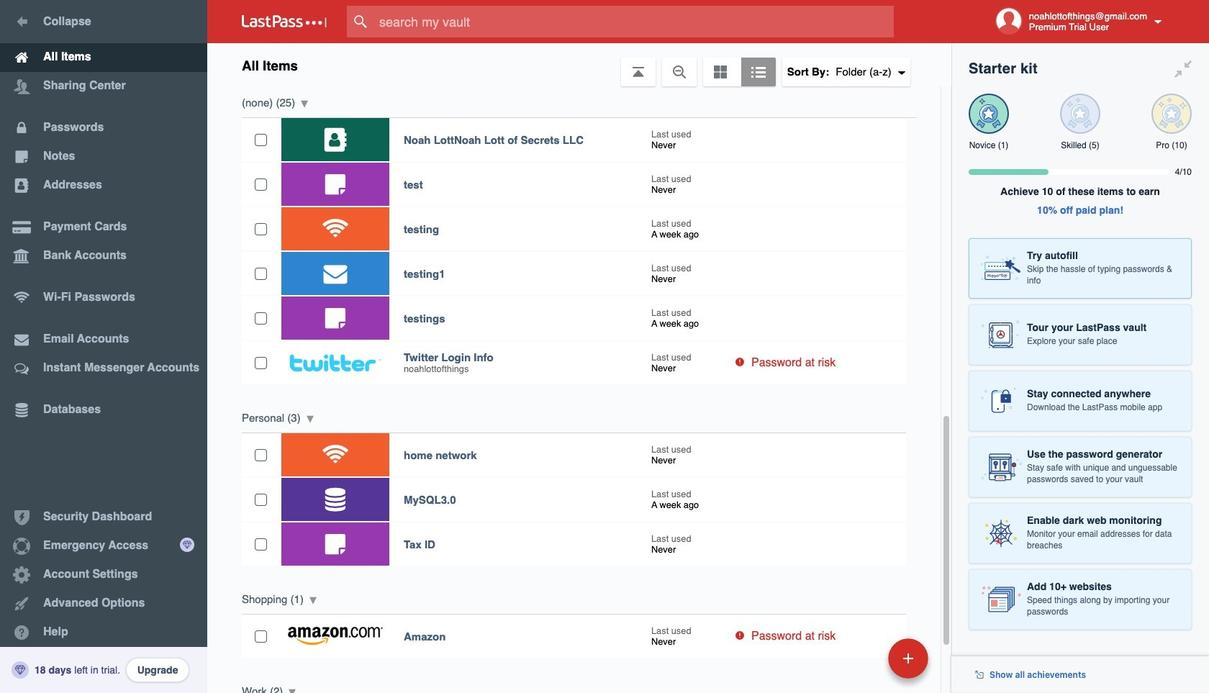 Task type: vqa. For each thing, say whether or not it's contained in the screenshot.
dialog
no



Task type: describe. For each thing, give the bounding box(es) containing it.
search my vault text field
[[347, 6, 922, 37]]

main navigation navigation
[[0, 0, 207, 693]]

new item element
[[790, 638, 934, 679]]

new item navigation
[[790, 634, 937, 693]]



Task type: locate. For each thing, give the bounding box(es) containing it.
vault options navigation
[[207, 43, 952, 86]]

Search search field
[[347, 6, 922, 37]]

lastpass image
[[242, 15, 327, 28]]



